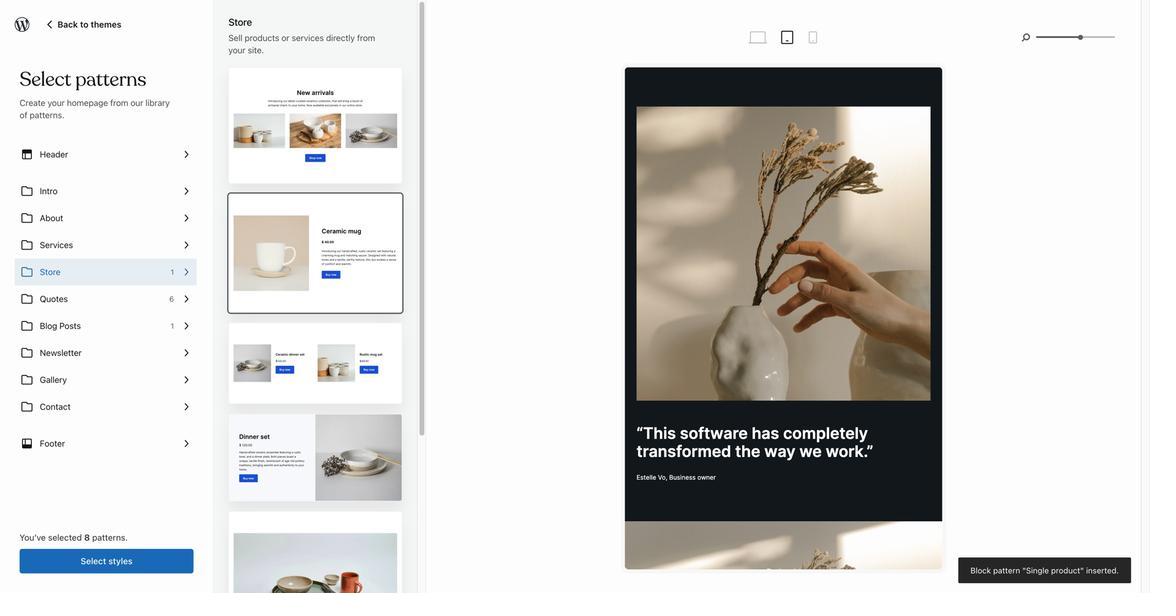 Task type: describe. For each thing, give the bounding box(es) containing it.
directly
[[326, 33, 355, 43]]

6
[[169, 295, 174, 303]]

you've selected 8 patterns.
[[20, 533, 128, 543]]

or
[[282, 33, 290, 43]]

featured product category image
[[229, 68, 275, 99]]

block patterns list box
[[229, 67, 403, 593]]

two products image
[[229, 323, 275, 345]]

footer
[[40, 438, 65, 449]]

gallery button
[[15, 366, 197, 393]]

styles
[[108, 556, 133, 566]]

blog
[[40, 321, 57, 331]]

phone image
[[806, 30, 821, 45]]

block pattern "single product" inserted.
[[971, 566, 1120, 575]]

desktop image
[[747, 26, 769, 48]]

you've
[[20, 533, 46, 543]]

single product with image on the right image
[[229, 414, 275, 437]]

1 for store
[[171, 268, 174, 276]]

back to themes
[[58, 19, 121, 29]]

services
[[292, 33, 324, 43]]

of
[[20, 110, 27, 120]]

store list item
[[15, 259, 197, 286]]

patterns
[[75, 67, 146, 92]]

site.
[[248, 45, 264, 55]]

select for styles
[[81, 556, 106, 566]]

single product image
[[229, 194, 275, 226]]

from inside 'select patterns create your homepage from our library of patterns.'
[[110, 98, 128, 108]]

from inside the store sell products or services directly from your site.
[[357, 33, 375, 43]]

your inside 'select patterns create your homepage from our library of patterns.'
[[48, 98, 65, 108]]

sell
[[229, 33, 243, 43]]

to
[[80, 19, 89, 29]]

header
[[40, 149, 68, 159]]

select styles button
[[20, 549, 194, 574]]

our
[[131, 98, 143, 108]]

newsletter
[[40, 348, 82, 358]]

select for patterns
[[20, 67, 71, 92]]

header button
[[15, 141, 197, 168]]

library
[[146, 98, 170, 108]]



Task type: locate. For each thing, give the bounding box(es) containing it.
0 vertical spatial select
[[20, 67, 71, 92]]

0 vertical spatial patterns.
[[30, 110, 64, 120]]

0 vertical spatial your
[[229, 45, 246, 55]]

0 vertical spatial from
[[357, 33, 375, 43]]

your down sell
[[229, 45, 246, 55]]

1 horizontal spatial select
[[81, 556, 106, 566]]

store inside list item
[[40, 267, 61, 277]]

1 vertical spatial store
[[40, 267, 61, 277]]

store for store sell products or services directly from your site.
[[229, 16, 252, 28]]

themes
[[91, 19, 121, 29]]

quotes
[[40, 294, 68, 304]]

create
[[20, 98, 45, 108]]

select styles
[[81, 556, 133, 566]]

posts
[[59, 321, 81, 331]]

blog posts
[[40, 321, 81, 331]]

block pattern "single product" inserted. button
[[959, 558, 1132, 583]]

0 horizontal spatial patterns.
[[30, 110, 64, 120]]

about
[[40, 213, 63, 223]]

products
[[245, 33, 279, 43]]

footer button
[[15, 430, 197, 457]]

1 for blog posts
[[171, 322, 174, 330]]

from
[[357, 33, 375, 43], [110, 98, 128, 108]]

product"
[[1052, 566, 1085, 575]]

back to themes button
[[44, 17, 121, 31]]

1 down '6'
[[171, 322, 174, 330]]

1 up '6'
[[171, 268, 174, 276]]

1 horizontal spatial from
[[357, 33, 375, 43]]

list containing header
[[15, 141, 197, 457]]

0 vertical spatial 1
[[171, 268, 174, 276]]

tablet image
[[780, 30, 795, 45]]

1 vertical spatial select
[[81, 556, 106, 566]]

0 horizontal spatial store
[[40, 267, 61, 277]]

homepage
[[67, 98, 108, 108]]

store sell products or services directly from your site.
[[229, 16, 375, 55]]

pattern
[[994, 566, 1021, 575]]

select inside button
[[81, 556, 106, 566]]

contact
[[40, 402, 71, 412]]

services button
[[15, 232, 197, 259]]

from right "directly"
[[357, 33, 375, 43]]

intro
[[40, 186, 58, 196]]

intro button
[[15, 178, 197, 205]]

your inside the store sell products or services directly from your site.
[[229, 45, 246, 55]]

1 vertical spatial from
[[110, 98, 128, 108]]

gallery
[[40, 375, 67, 385]]

patterns. down the create
[[30, 110, 64, 120]]

8
[[84, 533, 90, 543]]

selected
[[48, 533, 82, 543]]

1
[[171, 268, 174, 276], [171, 322, 174, 330]]

store up sell
[[229, 16, 252, 28]]

select patterns create your homepage from our library of patterns.
[[20, 67, 170, 120]]

2 1 from the top
[[171, 322, 174, 330]]

1 vertical spatial patterns.
[[92, 533, 128, 543]]

inserted.
[[1087, 566, 1120, 575]]

1 horizontal spatial patterns.
[[92, 533, 128, 543]]

select
[[20, 67, 71, 92], [81, 556, 106, 566]]

0 horizontal spatial select
[[20, 67, 71, 92]]

contact button
[[15, 393, 197, 420]]

patterns.
[[30, 110, 64, 120], [92, 533, 128, 543]]

1 vertical spatial your
[[48, 98, 65, 108]]

0 horizontal spatial your
[[48, 98, 65, 108]]

1 vertical spatial 1
[[171, 322, 174, 330]]

store up quotes
[[40, 267, 61, 277]]

patterns. right 8
[[92, 533, 128, 543]]

list
[[15, 141, 197, 457]]

block
[[971, 566, 992, 575]]

1 1 from the top
[[171, 268, 174, 276]]

store
[[229, 16, 252, 28], [40, 267, 61, 277]]

1 inside the store list item
[[171, 268, 174, 276]]

about button
[[15, 205, 197, 232]]

back
[[58, 19, 78, 29]]

product feature with buy button image
[[229, 512, 275, 556]]

1 horizontal spatial store
[[229, 16, 252, 28]]

newsletter button
[[15, 340, 197, 366]]

services
[[40, 240, 73, 250]]

from left the our
[[110, 98, 128, 108]]

"single
[[1023, 566, 1050, 575]]

your right the create
[[48, 98, 65, 108]]

select down 8
[[81, 556, 106, 566]]

0 vertical spatial store
[[229, 16, 252, 28]]

store for store
[[40, 267, 61, 277]]

0 horizontal spatial from
[[110, 98, 128, 108]]

1 horizontal spatial your
[[229, 45, 246, 55]]

select up the create
[[20, 67, 71, 92]]

patterns. inside 'select patterns create your homepage from our library of patterns.'
[[30, 110, 64, 120]]

store inside the store sell products or services directly from your site.
[[229, 16, 252, 28]]

your
[[229, 45, 246, 55], [48, 98, 65, 108]]

select inside 'select patterns create your homepage from our library of patterns.'
[[20, 67, 71, 92]]



Task type: vqa. For each thing, say whether or not it's contained in the screenshot.
Store Sell products or services directly from your site.
yes



